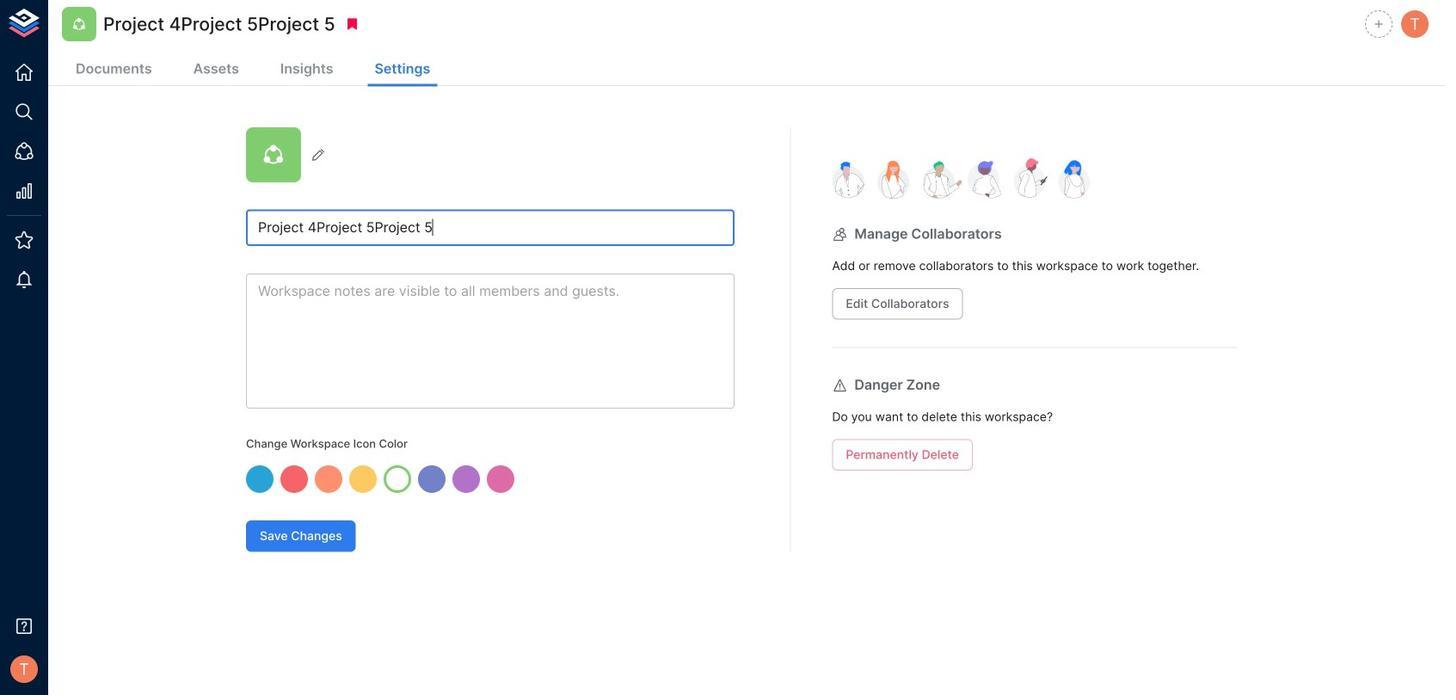Task type: vqa. For each thing, say whether or not it's contained in the screenshot.
Workspace notes are visible to all members and guests. text field
yes



Task type: locate. For each thing, give the bounding box(es) containing it.
Workspace Name text field
[[246, 210, 735, 246]]



Task type: describe. For each thing, give the bounding box(es) containing it.
Workspace notes are visible to all members and guests. text field
[[246, 274, 735, 409]]

remove bookmark image
[[345, 16, 360, 32]]



